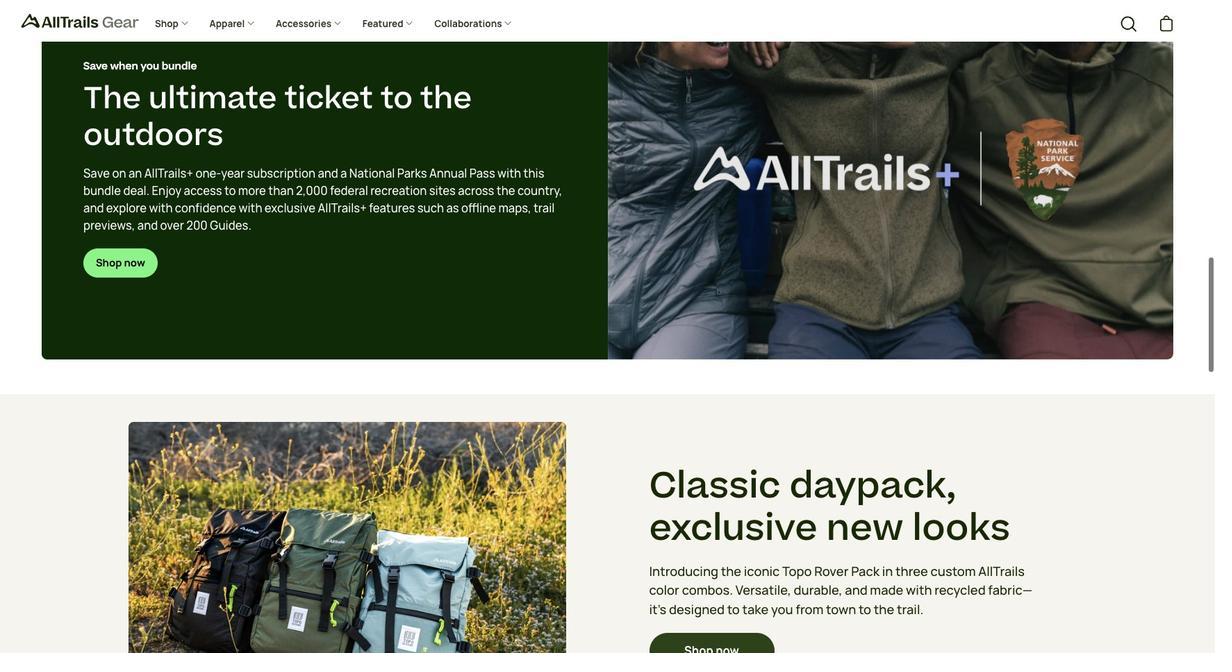 Task type: describe. For each thing, give the bounding box(es) containing it.
save for the
[[83, 52, 108, 67]]

to right town
[[859, 595, 871, 612]]

recreation
[[370, 177, 427, 192]]

explore
[[106, 194, 147, 209]]

the
[[83, 70, 141, 114]]

shop link
[[145, 7, 199, 42]]

it's
[[649, 595, 667, 612]]

durable,
[[794, 575, 843, 593]]

custom
[[931, 556, 976, 574]]

1 vertical spatial shop now link
[[649, 627, 774, 654]]

looks
[[912, 496, 1010, 548]]

an
[[128, 159, 142, 174]]

1 horizontal spatial now
[[716, 637, 739, 653]]

exclusive inside classic daypack, exclusive new looks
[[649, 496, 817, 548]]

with down the enjoy
[[149, 194, 173, 209]]

sites
[[429, 177, 456, 192]]

to inside save on an alltrails+ one-year subscription and a national parks annual pass with this bundle deal. enjoy access to more than 2,000 federal recreation sites across the country, and explore with confidence with exclusive alltrails+ features such as offline maps, trail previews, and over 200 guides.
[[224, 177, 236, 192]]

and left "a"
[[318, 159, 338, 174]]

made
[[870, 575, 903, 593]]

as
[[446, 194, 459, 209]]

accessories link
[[265, 7, 352, 42]]

trail
[[534, 194, 555, 209]]

bundle inside save when you bundle the ultimate ticket to the outdoors
[[162, 52, 197, 67]]

fabric—
[[988, 575, 1032, 593]]

introducing the iconic topo  rover pack in three custom alltrails color combos. versatile, durable, and made with recycled fabric— it's designed to take you from town to the trail.
[[649, 556, 1032, 612]]

you inside introducing the iconic topo  rover pack in three custom alltrails color combos. versatile, durable, and made with recycled fabric— it's designed to take you from town to the trail.
[[771, 595, 793, 612]]

accessories
[[276, 18, 333, 30]]

topo
[[782, 556, 812, 574]]

from
[[796, 595, 824, 612]]

rover
[[814, 556, 849, 574]]

collaborations link
[[424, 7, 523, 42]]

shop now for left the shop now link
[[96, 249, 145, 263]]

guides.
[[210, 211, 251, 227]]

shop now for bottommost the shop now link
[[684, 637, 739, 653]]

0 horizontal spatial shop now link
[[83, 242, 158, 271]]

save when you bundle the ultimate ticket to the outdoors
[[83, 52, 472, 150]]

take
[[742, 595, 769, 612]]

town
[[826, 595, 856, 612]]

pack
[[851, 556, 880, 574]]

recycled
[[935, 575, 986, 593]]

200
[[186, 211, 208, 227]]

country,
[[518, 177, 562, 192]]

trail.
[[897, 595, 924, 612]]

annual
[[429, 159, 467, 174]]

with left this
[[498, 159, 521, 174]]

features
[[369, 194, 415, 209]]

save for one-
[[83, 159, 110, 174]]

0 horizontal spatial shop
[[96, 249, 122, 263]]

the inside save on an alltrails+ one-year subscription and a national parks annual pass with this bundle deal. enjoy access to more than 2,000 federal recreation sites across the country, and explore with confidence with exclusive alltrails+ features such as offline maps, trail previews, and over 200 guides.
[[497, 177, 515, 192]]

ticket
[[284, 70, 373, 114]]

2 horizontal spatial shop
[[684, 637, 713, 653]]

shop inside 'link'
[[155, 18, 180, 30]]

alltrails
[[978, 556, 1025, 574]]

combos.
[[682, 575, 733, 593]]

and left over at top left
[[137, 211, 158, 227]]

featured
[[363, 18, 405, 30]]

versatile,
[[736, 575, 791, 593]]

toggle plus image for shop
[[180, 19, 189, 27]]

0 vertical spatial alltrails+
[[144, 159, 193, 174]]

apparel link
[[199, 7, 265, 42]]

with down more
[[239, 194, 262, 209]]

three
[[896, 556, 928, 574]]

exclusive inside save on an alltrails+ one-year subscription and a national parks annual pass with this bundle deal. enjoy access to more than 2,000 federal recreation sites across the country, and explore with confidence with exclusive alltrails+ features such as offline maps, trail previews, and over 200 guides.
[[265, 194, 316, 209]]



Task type: vqa. For each thing, say whether or not it's contained in the screenshot.
recycled
yes



Task type: locate. For each thing, give the bounding box(es) containing it.
on
[[112, 159, 126, 174]]

toggle plus image for apparel
[[247, 19, 255, 27]]

shop down designed
[[684, 637, 713, 653]]

1 horizontal spatial you
[[771, 595, 793, 612]]

apparel
[[210, 18, 247, 30]]

bundle inside save on an alltrails+ one-year subscription and a national parks annual pass with this bundle deal. enjoy access to more than 2,000 federal recreation sites across the country, and explore with confidence with exclusive alltrails+ features such as offline maps, trail previews, and over 200 guides.
[[83, 177, 121, 192]]

1 save from the top
[[83, 52, 108, 67]]

shop now down designed
[[684, 637, 739, 653]]

shop now down the 'previews,'
[[96, 249, 145, 263]]

and inside introducing the iconic topo  rover pack in three custom alltrails color combos. versatile, durable, and made with recycled fabric— it's designed to take you from town to the trail.
[[845, 575, 868, 593]]

shop down the 'previews,'
[[96, 249, 122, 263]]

classic daypack, exclusive new looks
[[649, 454, 1010, 548]]

toggle plus image inside featured link
[[405, 19, 414, 27]]

save
[[83, 52, 108, 67], [83, 159, 110, 174]]

maps,
[[498, 194, 531, 209]]

toggle plus image for accessories
[[333, 19, 342, 27]]

iconic
[[744, 556, 780, 574]]

over
[[160, 211, 184, 227]]

0 vertical spatial bundle
[[162, 52, 197, 67]]

featured link
[[352, 7, 424, 42]]

you inside save when you bundle the ultimate ticket to the outdoors
[[141, 52, 159, 67]]

0 vertical spatial you
[[141, 52, 159, 67]]

in
[[882, 556, 893, 574]]

save left the when
[[83, 52, 108, 67]]

shop now link
[[83, 242, 158, 271], [649, 627, 774, 654]]

to down the year
[[224, 177, 236, 192]]

0 vertical spatial exclusive
[[265, 194, 316, 209]]

2 save from the top
[[83, 159, 110, 174]]

2 vertical spatial shop
[[684, 637, 713, 653]]

0 horizontal spatial now
[[124, 249, 145, 263]]

with down the three
[[906, 575, 932, 593]]

0 vertical spatial save
[[83, 52, 108, 67]]

4 toggle plus image from the left
[[405, 19, 414, 27]]

toggle plus image for featured
[[405, 19, 414, 27]]

toggle plus image inside shop 'link'
[[180, 19, 189, 27]]

bundle
[[162, 52, 197, 67], [83, 177, 121, 192]]

toggle plus image inside 'collaborations' link
[[504, 19, 512, 27]]

toggle plus image for collaborations
[[504, 19, 512, 27]]

bundle down on
[[83, 177, 121, 192]]

0 horizontal spatial alltrails+
[[144, 159, 193, 174]]

to right the ticket
[[381, 70, 413, 114]]

1 vertical spatial shop
[[96, 249, 122, 263]]

0 horizontal spatial shop now
[[96, 249, 145, 263]]

classic
[[649, 454, 781, 506]]

one-
[[195, 159, 221, 174]]

introducing
[[649, 556, 718, 574]]

1 vertical spatial exclusive
[[649, 496, 817, 548]]

1 toggle plus image from the left
[[180, 19, 189, 27]]

parks
[[397, 159, 427, 174]]

1 vertical spatial you
[[771, 595, 793, 612]]

1 horizontal spatial shop now
[[684, 637, 739, 653]]

confidence
[[175, 194, 236, 209]]

1 horizontal spatial shop now link
[[649, 627, 774, 654]]

collaborations
[[434, 18, 504, 30]]

shop
[[155, 18, 180, 30], [96, 249, 122, 263], [684, 637, 713, 653]]

1 vertical spatial alltrails+
[[318, 194, 367, 209]]

1 vertical spatial bundle
[[83, 177, 121, 192]]

with
[[498, 159, 521, 174], [149, 194, 173, 209], [239, 194, 262, 209], [906, 575, 932, 593]]

you right take
[[771, 595, 793, 612]]

you right the when
[[141, 52, 159, 67]]

when
[[110, 52, 138, 67]]

save inside save on an alltrails+ one-year subscription and a national parks annual pass with this bundle deal. enjoy access to more than 2,000 federal recreation sites across the country, and explore with confidence with exclusive alltrails+ features such as offline maps, trail previews, and over 200 guides.
[[83, 159, 110, 174]]

toggle plus image inside the accessories link
[[333, 19, 342, 27]]

such
[[417, 194, 444, 209]]

0 vertical spatial shop
[[155, 18, 180, 30]]

save on an alltrails+ one-year subscription and a national parks annual pass with this bundle deal. enjoy access to more than 2,000 federal recreation sites across the country, and explore with confidence with exclusive alltrails+ features such as offline maps, trail previews, and over 200 guides.
[[83, 159, 562, 227]]

exclusive
[[265, 194, 316, 209], [649, 496, 817, 548]]

toggle plus image inside apparel link
[[247, 19, 255, 27]]

alltrails+ up the enjoy
[[144, 159, 193, 174]]

now down designed
[[716, 637, 739, 653]]

previews,
[[83, 211, 135, 227]]

exclusive down than
[[265, 194, 316, 209]]

outdoors
[[83, 107, 224, 150]]

across
[[458, 177, 494, 192]]

the inside save when you bundle the ultimate ticket to the outdoors
[[420, 70, 472, 114]]

bundle down shop 'link'
[[162, 52, 197, 67]]

shop now link down the 'previews,'
[[83, 242, 158, 271]]

color
[[649, 575, 679, 593]]

access
[[184, 177, 222, 192]]

subscription
[[247, 159, 315, 174]]

federal
[[330, 177, 368, 192]]

alltrails+
[[144, 159, 193, 174], [318, 194, 367, 209]]

now down the 'previews,'
[[124, 249, 145, 263]]

now
[[124, 249, 145, 263], [716, 637, 739, 653]]

the
[[420, 70, 472, 114], [497, 177, 515, 192], [721, 556, 741, 574], [874, 595, 894, 612]]

you
[[141, 52, 159, 67], [771, 595, 793, 612]]

a
[[341, 159, 347, 174]]

to inside save when you bundle the ultimate ticket to the outdoors
[[381, 70, 413, 114]]

daypack,
[[790, 454, 956, 506]]

deal.
[[123, 177, 150, 192]]

2,000
[[296, 177, 328, 192]]

1 horizontal spatial exclusive
[[649, 496, 817, 548]]

exclusive up iconic
[[649, 496, 817, 548]]

3 toggle plus image from the left
[[333, 19, 342, 27]]

shop now link down designed
[[649, 627, 774, 654]]

alltrails+ down federal
[[318, 194, 367, 209]]

year
[[221, 159, 245, 174]]

0 horizontal spatial you
[[141, 52, 159, 67]]

national
[[349, 159, 395, 174]]

1 horizontal spatial alltrails+
[[318, 194, 367, 209]]

to left take
[[727, 595, 740, 612]]

designed
[[669, 595, 725, 612]]

this
[[524, 159, 544, 174]]

than
[[268, 177, 294, 192]]

and down pack
[[845, 575, 868, 593]]

and up the 'previews,'
[[83, 194, 104, 209]]

offline
[[461, 194, 496, 209]]

5 toggle plus image from the left
[[504, 19, 512, 27]]

to
[[381, 70, 413, 114], [224, 177, 236, 192], [727, 595, 740, 612], [859, 595, 871, 612]]

pass
[[469, 159, 495, 174]]

shop left apparel on the top left
[[155, 18, 180, 30]]

and
[[318, 159, 338, 174], [83, 194, 104, 209], [137, 211, 158, 227], [845, 575, 868, 593]]

0 vertical spatial shop now
[[96, 249, 145, 263]]

enjoy
[[152, 177, 181, 192]]

save inside save when you bundle the ultimate ticket to the outdoors
[[83, 52, 108, 67]]

1 vertical spatial shop now
[[684, 637, 739, 653]]

with inside introducing the iconic topo  rover pack in three custom alltrails color combos. versatile, durable, and made with recycled fabric— it's designed to take you from town to the trail.
[[906, 575, 932, 593]]

1 horizontal spatial bundle
[[162, 52, 197, 67]]

shop now
[[96, 249, 145, 263], [684, 637, 739, 653]]

0 vertical spatial now
[[124, 249, 145, 263]]

0 vertical spatial shop now link
[[83, 242, 158, 271]]

ultimate
[[149, 70, 277, 114]]

toggle plus image
[[180, 19, 189, 27], [247, 19, 255, 27], [333, 19, 342, 27], [405, 19, 414, 27], [504, 19, 512, 27]]

1 horizontal spatial shop
[[155, 18, 180, 30]]

2 toggle plus image from the left
[[247, 19, 255, 27]]

0 horizontal spatial exclusive
[[265, 194, 316, 209]]

1 vertical spatial save
[[83, 159, 110, 174]]

new
[[826, 496, 903, 548]]

more
[[238, 177, 266, 192]]

1 vertical spatial now
[[716, 637, 739, 653]]

save left on
[[83, 159, 110, 174]]

0 horizontal spatial bundle
[[83, 177, 121, 192]]



